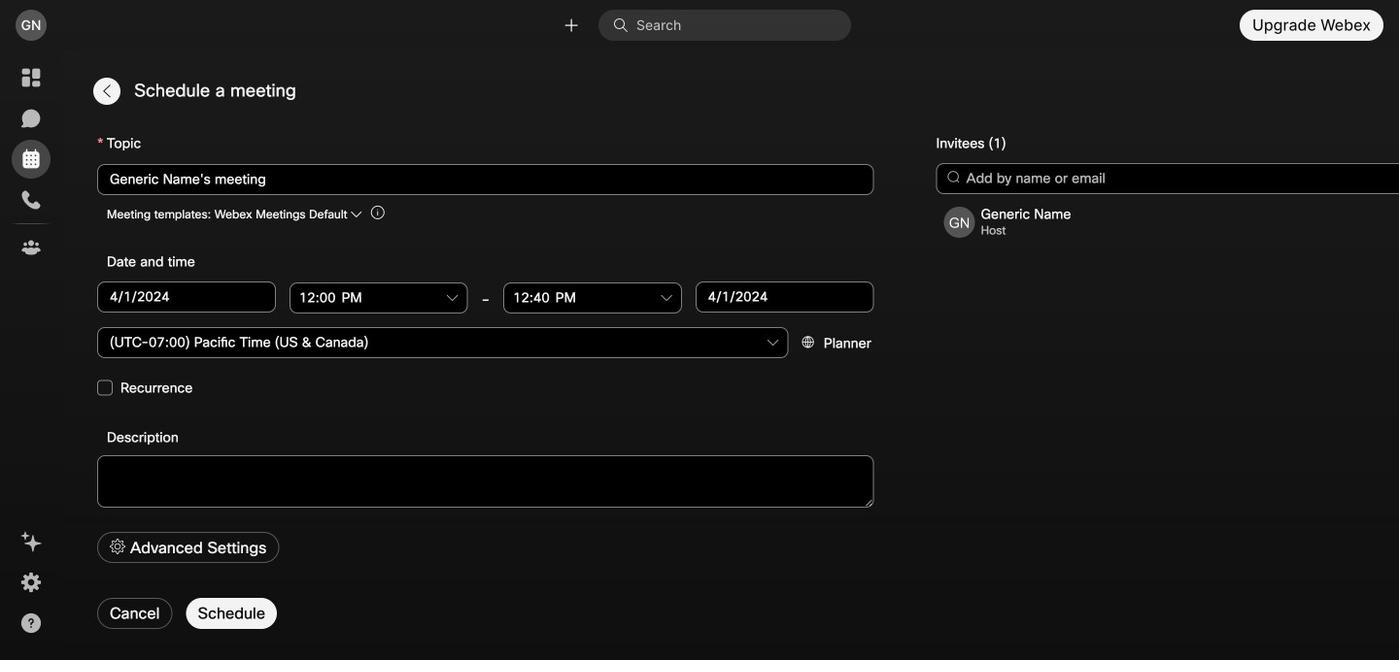 Task type: vqa. For each thing, say whether or not it's contained in the screenshot.
navigation
yes



Task type: locate. For each thing, give the bounding box(es) containing it.
navigation
[[0, 51, 62, 661]]



Task type: describe. For each thing, give the bounding box(es) containing it.
webex tab list
[[12, 58, 51, 267]]



